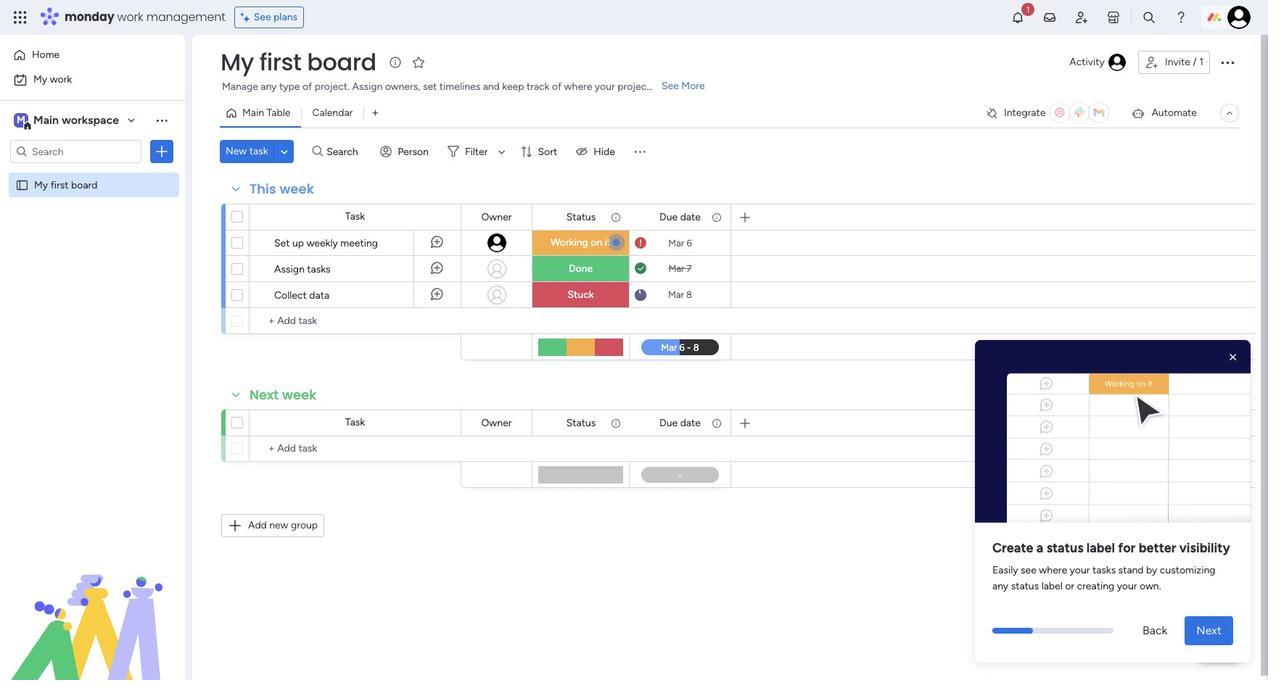 Task type: vqa. For each thing, say whether or not it's contained in the screenshot.
the sort
yes



Task type: describe. For each thing, give the bounding box(es) containing it.
owners,
[[385, 81, 421, 93]]

monday
[[65, 9, 114, 25]]

my work
[[33, 73, 72, 86]]

main for main workspace
[[33, 113, 59, 127]]

1 horizontal spatial status
[[1047, 541, 1084, 557]]

owner for next week
[[482, 417, 512, 429]]

workspace selection element
[[14, 112, 121, 131]]

assign tasks
[[274, 263, 331, 276]]

0 vertical spatial first
[[260, 46, 302, 78]]

workspace options image
[[155, 113, 169, 128]]

easily see where your tasks stand by customizing any status label or creating your own.
[[993, 565, 1216, 593]]

column information image for status
[[610, 418, 622, 429]]

working
[[551, 237, 588, 249]]

/
[[1193, 56, 1197, 68]]

visibility
[[1180, 541, 1231, 557]]

plans
[[274, 11, 298, 23]]

hide
[[594, 146, 615, 158]]

mar 8
[[668, 290, 692, 300]]

manage
[[222, 81, 258, 93]]

integrate button
[[980, 98, 1120, 128]]

work for monday
[[117, 9, 143, 25]]

stands.
[[653, 81, 685, 93]]

2 status from the top
[[567, 417, 596, 429]]

activity
[[1070, 56, 1105, 68]]

or
[[1066, 581, 1075, 593]]

main table
[[242, 107, 291, 119]]

work for my
[[50, 73, 72, 86]]

hide button
[[571, 140, 624, 163]]

workspace image
[[14, 112, 28, 128]]

stuck
[[568, 289, 594, 301]]

label inside easily see where your tasks stand by customizing any status label or creating your own.
[[1042, 581, 1063, 593]]

1 of from the left
[[303, 81, 312, 93]]

see for see more
[[662, 80, 679, 92]]

angle down image
[[281, 146, 288, 157]]

arrow down image
[[493, 143, 511, 160]]

v2 done deadline image
[[635, 262, 647, 276]]

invite / 1 button
[[1139, 51, 1211, 74]]

see plans
[[254, 11, 298, 23]]

this week
[[250, 180, 314, 198]]

first inside my first board list box
[[51, 179, 69, 191]]

0 vertical spatial your
[[595, 81, 615, 93]]

1 status field from the top
[[563, 209, 600, 225]]

week for next week
[[282, 386, 317, 404]]

mar 6
[[669, 238, 692, 249]]

column information image for due date
[[711, 418, 723, 429]]

mar for done
[[669, 263, 685, 274]]

new task
[[226, 145, 268, 157]]

column information image for due date
[[711, 212, 723, 223]]

owner for this week
[[482, 211, 512, 223]]

search everything image
[[1142, 10, 1157, 25]]

up
[[292, 237, 304, 250]]

a
[[1037, 541, 1044, 557]]

sort button
[[515, 140, 566, 163]]

see more
[[662, 80, 705, 92]]

0 vertical spatial options image
[[1219, 54, 1237, 71]]

filter button
[[442, 140, 511, 163]]

show board description image
[[387, 55, 404, 70]]

task for next week
[[345, 417, 365, 429]]

2 vertical spatial mar
[[668, 290, 684, 300]]

filter
[[465, 146, 488, 158]]

tasks inside easily see where your tasks stand by customizing any status label or creating your own.
[[1093, 565, 1116, 577]]

1 due date from the top
[[660, 211, 701, 223]]

1 vertical spatial options image
[[155, 144, 169, 159]]

by
[[1147, 565, 1158, 577]]

set
[[274, 237, 290, 250]]

collect data
[[274, 290, 330, 302]]

2 of from the left
[[552, 81, 562, 93]]

mar for working on it
[[669, 238, 685, 249]]

add new group
[[248, 520, 318, 532]]

person button
[[375, 140, 438, 163]]

create a status label for better visibility
[[993, 541, 1231, 557]]

home link
[[9, 44, 176, 67]]

kendall parks image
[[1228, 6, 1251, 29]]

select product image
[[13, 10, 28, 25]]

project.
[[315, 81, 350, 93]]

This week field
[[246, 180, 318, 199]]

1 horizontal spatial your
[[1070, 565, 1090, 577]]

1 due from the top
[[660, 211, 678, 223]]

easily
[[993, 565, 1019, 577]]

track
[[527, 81, 550, 93]]

meeting
[[341, 237, 378, 250]]

invite / 1
[[1165, 56, 1204, 68]]

0 vertical spatial tasks
[[307, 263, 331, 276]]

main for main table
[[242, 107, 264, 119]]

back
[[1143, 624, 1168, 638]]

table
[[267, 107, 291, 119]]

week for this week
[[280, 180, 314, 198]]

see
[[1021, 565, 1037, 577]]

status inside easily see where your tasks stand by customizing any status label or creating your own.
[[1011, 581, 1039, 593]]

my first board inside list box
[[34, 179, 98, 191]]

owner field for this week
[[478, 209, 516, 225]]

1 date from the top
[[680, 211, 701, 223]]

add
[[248, 520, 267, 532]]

calendar
[[312, 107, 353, 119]]

next for next
[[1197, 624, 1222, 638]]

it
[[605, 237, 611, 249]]

collect
[[274, 290, 307, 302]]

and
[[483, 81, 500, 93]]

stand
[[1119, 565, 1144, 577]]

data
[[309, 290, 330, 302]]

manage any type of project. assign owners, set timelines and keep track of where your project stands.
[[222, 81, 685, 93]]



Task type: locate. For each thing, give the bounding box(es) containing it.
task
[[249, 145, 268, 157]]

main inside button
[[242, 107, 264, 119]]

my inside list box
[[34, 179, 48, 191]]

options image
[[1219, 54, 1237, 71], [155, 144, 169, 159]]

2 vertical spatial your
[[1117, 581, 1138, 593]]

my
[[221, 46, 254, 78], [33, 73, 47, 86], [34, 179, 48, 191]]

0 horizontal spatial column information image
[[610, 212, 622, 223]]

where
[[564, 81, 593, 93], [1040, 565, 1068, 577]]

0 vertical spatial status
[[567, 211, 596, 223]]

1 vertical spatial status
[[1011, 581, 1039, 593]]

v2 search image
[[312, 144, 323, 160]]

mar left 7
[[669, 263, 685, 274]]

set up weekly meeting
[[274, 237, 378, 250]]

0 horizontal spatial first
[[51, 179, 69, 191]]

board up "project."
[[307, 46, 376, 78]]

group
[[291, 520, 318, 532]]

1 horizontal spatial where
[[1040, 565, 1068, 577]]

0 vertical spatial lottie animation element
[[975, 340, 1251, 529]]

1 horizontal spatial lottie animation image
[[975, 346, 1251, 529]]

my down home
[[33, 73, 47, 86]]

your left 'project'
[[595, 81, 615, 93]]

1 horizontal spatial work
[[117, 9, 143, 25]]

lottie animation image
[[975, 346, 1251, 529], [0, 534, 185, 681]]

0 horizontal spatial tasks
[[307, 263, 331, 276]]

invite
[[1165, 56, 1191, 68]]

column information image
[[610, 212, 622, 223], [711, 212, 723, 223]]

menu image
[[633, 144, 647, 159]]

of right track
[[552, 81, 562, 93]]

my first board down search in workspace field
[[34, 179, 98, 191]]

1
[[1200, 56, 1204, 68]]

1 column information image from the left
[[610, 418, 622, 429]]

timelines
[[440, 81, 481, 93]]

0 horizontal spatial any
[[261, 81, 277, 93]]

status
[[1047, 541, 1084, 557], [1011, 581, 1039, 593]]

public board image
[[15, 178, 29, 192]]

2 status field from the top
[[563, 415, 600, 431]]

mar
[[669, 238, 685, 249], [669, 263, 685, 274], [668, 290, 684, 300]]

main left table
[[242, 107, 264, 119]]

0 horizontal spatial assign
[[274, 263, 305, 276]]

new
[[226, 145, 247, 157]]

automate button
[[1126, 102, 1203, 125]]

1 horizontal spatial board
[[307, 46, 376, 78]]

weekly
[[307, 237, 338, 250]]

help
[[1207, 644, 1233, 659]]

automate
[[1152, 107, 1197, 119]]

1 horizontal spatial label
[[1087, 541, 1115, 557]]

where right track
[[564, 81, 593, 93]]

next week
[[250, 386, 317, 404]]

status down see
[[1011, 581, 1039, 593]]

m
[[17, 114, 25, 126]]

0 vertical spatial work
[[117, 9, 143, 25]]

0 vertical spatial due
[[660, 211, 678, 223]]

label left or
[[1042, 581, 1063, 593]]

2 due date field from the top
[[656, 415, 705, 431]]

tasks up 'creating'
[[1093, 565, 1116, 577]]

work right the monday
[[117, 9, 143, 25]]

My first board field
[[217, 46, 380, 78]]

1 horizontal spatial my first board
[[221, 46, 376, 78]]

next button
[[1185, 617, 1234, 646]]

main workspace
[[33, 113, 119, 127]]

2 + add task text field from the top
[[257, 441, 454, 458]]

my work link
[[9, 68, 176, 91]]

1 horizontal spatial of
[[552, 81, 562, 93]]

8
[[687, 290, 692, 300]]

+ Add task text field
[[257, 313, 454, 330], [257, 441, 454, 458]]

new task button
[[220, 140, 274, 163]]

where inside easily see where your tasks stand by customizing any status label or creating your own.
[[1040, 565, 1068, 577]]

1 vertical spatial due
[[660, 417, 678, 429]]

1 vertical spatial where
[[1040, 565, 1068, 577]]

work inside option
[[50, 73, 72, 86]]

next inside field
[[250, 386, 279, 404]]

my work option
[[9, 68, 176, 91]]

home option
[[9, 44, 176, 67]]

0 vertical spatial week
[[280, 180, 314, 198]]

0 horizontal spatial see
[[254, 11, 271, 23]]

Search in workspace field
[[30, 143, 121, 160]]

0 vertical spatial due date field
[[656, 209, 705, 225]]

1 vertical spatial next
[[1197, 624, 1222, 638]]

0 vertical spatial status
[[1047, 541, 1084, 557]]

my up manage
[[221, 46, 254, 78]]

1 task from the top
[[345, 210, 365, 223]]

more
[[682, 80, 705, 92]]

1 horizontal spatial column information image
[[711, 212, 723, 223]]

assign up the collect
[[274, 263, 305, 276]]

keep
[[502, 81, 524, 93]]

your down the stand
[[1117, 581, 1138, 593]]

1 vertical spatial lottie animation image
[[0, 534, 185, 681]]

set
[[423, 81, 437, 93]]

see more link
[[660, 79, 707, 94]]

where up or
[[1040, 565, 1068, 577]]

sort
[[538, 146, 558, 158]]

0 vertical spatial status field
[[563, 209, 600, 225]]

mar 7
[[669, 263, 692, 274]]

see left more
[[662, 80, 679, 92]]

v2 overdue deadline image
[[635, 236, 647, 250]]

next for next week
[[250, 386, 279, 404]]

1 horizontal spatial lottie animation element
[[975, 340, 1251, 529]]

monday work management
[[65, 9, 225, 25]]

on
[[591, 237, 602, 249]]

Next week field
[[246, 386, 320, 405]]

lottie animation element
[[975, 340, 1251, 529], [0, 534, 185, 681]]

this
[[250, 180, 276, 198]]

next
[[250, 386, 279, 404], [1197, 624, 1222, 638]]

0 horizontal spatial your
[[595, 81, 615, 93]]

2 task from the top
[[345, 417, 365, 429]]

1 vertical spatial status
[[567, 417, 596, 429]]

0 horizontal spatial main
[[33, 113, 59, 127]]

1 vertical spatial work
[[50, 73, 72, 86]]

integrate
[[1004, 107, 1046, 119]]

0 vertical spatial board
[[307, 46, 376, 78]]

my first board list box
[[0, 169, 185, 393]]

your
[[595, 81, 615, 93], [1070, 565, 1090, 577], [1117, 581, 1138, 593]]

my inside option
[[33, 73, 47, 86]]

1 + add task text field from the top
[[257, 313, 454, 330]]

0 vertical spatial label
[[1087, 541, 1115, 557]]

0 vertical spatial mar
[[669, 238, 685, 249]]

1 horizontal spatial first
[[260, 46, 302, 78]]

type
[[279, 81, 300, 93]]

next inside button
[[1197, 624, 1222, 638]]

tasks up data
[[307, 263, 331, 276]]

work down home
[[50, 73, 72, 86]]

1 vertical spatial due date field
[[656, 415, 705, 431]]

2 owner field from the top
[[478, 415, 516, 431]]

0 horizontal spatial board
[[71, 179, 98, 191]]

1 vertical spatial owner field
[[478, 415, 516, 431]]

progress bar
[[993, 628, 1033, 634]]

of
[[303, 81, 312, 93], [552, 81, 562, 93]]

0 horizontal spatial my first board
[[34, 179, 98, 191]]

close image
[[1227, 351, 1241, 365]]

board inside list box
[[71, 179, 98, 191]]

1 vertical spatial task
[[345, 417, 365, 429]]

0 vertical spatial my first board
[[221, 46, 376, 78]]

0 horizontal spatial where
[[564, 81, 593, 93]]

status
[[567, 211, 596, 223], [567, 417, 596, 429]]

1 vertical spatial your
[[1070, 565, 1090, 577]]

options image right 1
[[1219, 54, 1237, 71]]

1 vertical spatial my first board
[[34, 179, 98, 191]]

0 vertical spatial due date
[[660, 211, 701, 223]]

1 column information image from the left
[[610, 212, 622, 223]]

0 horizontal spatial work
[[50, 73, 72, 86]]

board
[[307, 46, 376, 78], [71, 179, 98, 191]]

mar left 6
[[669, 238, 685, 249]]

creating
[[1077, 581, 1115, 593]]

1 horizontal spatial main
[[242, 107, 264, 119]]

2 due from the top
[[660, 417, 678, 429]]

calendar button
[[301, 102, 364, 125]]

main right workspace image
[[33, 113, 59, 127]]

Status field
[[563, 209, 600, 225], [563, 415, 600, 431]]

1 vertical spatial due date
[[660, 417, 701, 429]]

0 horizontal spatial options image
[[155, 144, 169, 159]]

done
[[569, 263, 593, 275]]

1 vertical spatial first
[[51, 179, 69, 191]]

working on it
[[551, 237, 611, 249]]

see inside button
[[254, 11, 271, 23]]

see left plans
[[254, 11, 271, 23]]

your up or
[[1070, 565, 1090, 577]]

column information image for status
[[610, 212, 622, 223]]

1 horizontal spatial column information image
[[711, 418, 723, 429]]

add view image
[[372, 108, 378, 119]]

help button
[[1195, 639, 1245, 663]]

board down search in workspace field
[[71, 179, 98, 191]]

Owner field
[[478, 209, 516, 225], [478, 415, 516, 431]]

notifications image
[[1011, 10, 1025, 25]]

1 vertical spatial status field
[[563, 415, 600, 431]]

create
[[993, 541, 1034, 557]]

6
[[687, 238, 692, 249]]

0 vertical spatial + add task text field
[[257, 313, 454, 330]]

any left type
[[261, 81, 277, 93]]

1 vertical spatial week
[[282, 386, 317, 404]]

2 date from the top
[[680, 417, 701, 429]]

any inside easily see where your tasks stand by customizing any status label or creating your own.
[[993, 581, 1009, 593]]

1 horizontal spatial options image
[[1219, 54, 1237, 71]]

first
[[260, 46, 302, 78], [51, 179, 69, 191]]

better
[[1139, 541, 1177, 557]]

option
[[0, 172, 185, 175]]

0 horizontal spatial next
[[250, 386, 279, 404]]

monday marketplace image
[[1107, 10, 1121, 25]]

1 vertical spatial mar
[[669, 263, 685, 274]]

1 vertical spatial date
[[680, 417, 701, 429]]

0 vertical spatial any
[[261, 81, 277, 93]]

0 horizontal spatial of
[[303, 81, 312, 93]]

1 vertical spatial any
[[993, 581, 1009, 593]]

1 vertical spatial owner
[[482, 417, 512, 429]]

my right public board icon
[[34, 179, 48, 191]]

Search field
[[323, 142, 367, 162]]

task for this week
[[345, 210, 365, 223]]

new
[[269, 520, 288, 532]]

update feed image
[[1043, 10, 1057, 25]]

0 vertical spatial lottie animation image
[[975, 346, 1251, 529]]

2 column information image from the left
[[711, 418, 723, 429]]

of right type
[[303, 81, 312, 93]]

my first board up type
[[221, 46, 376, 78]]

mar left 8
[[668, 290, 684, 300]]

1 horizontal spatial next
[[1197, 624, 1222, 638]]

0 vertical spatial where
[[564, 81, 593, 93]]

help image
[[1174, 10, 1189, 25]]

1 vertical spatial board
[[71, 179, 98, 191]]

see plans button
[[234, 7, 304, 28]]

0 horizontal spatial status
[[1011, 581, 1039, 593]]

management
[[146, 9, 225, 25]]

1 vertical spatial tasks
[[1093, 565, 1116, 577]]

collapse board header image
[[1224, 107, 1236, 119]]

add new group button
[[221, 515, 324, 538]]

0 vertical spatial see
[[254, 11, 271, 23]]

options image down workspace options icon
[[155, 144, 169, 159]]

for
[[1119, 541, 1136, 557]]

1 image
[[1022, 1, 1035, 17]]

2 due date from the top
[[660, 417, 701, 429]]

1 vertical spatial see
[[662, 80, 679, 92]]

label left for
[[1087, 541, 1115, 557]]

2 horizontal spatial your
[[1117, 581, 1138, 593]]

1 horizontal spatial see
[[662, 80, 679, 92]]

see
[[254, 11, 271, 23], [662, 80, 679, 92]]

0 vertical spatial next
[[250, 386, 279, 404]]

date
[[680, 211, 701, 223], [680, 417, 701, 429]]

1 owner from the top
[[482, 211, 512, 223]]

assign up add view image
[[352, 81, 383, 93]]

activity button
[[1064, 51, 1133, 74]]

2 column information image from the left
[[711, 212, 723, 223]]

0 horizontal spatial lottie animation image
[[0, 534, 185, 681]]

2 owner from the top
[[482, 417, 512, 429]]

1 due date field from the top
[[656, 209, 705, 225]]

7
[[687, 263, 692, 274]]

0 vertical spatial date
[[680, 211, 701, 223]]

customizing
[[1160, 565, 1216, 577]]

0 vertical spatial task
[[345, 210, 365, 223]]

column information image
[[610, 418, 622, 429], [711, 418, 723, 429]]

see for see plans
[[254, 11, 271, 23]]

1 status from the top
[[567, 211, 596, 223]]

1 owner field from the top
[[478, 209, 516, 225]]

1 horizontal spatial assign
[[352, 81, 383, 93]]

1 horizontal spatial tasks
[[1093, 565, 1116, 577]]

1 vertical spatial assign
[[274, 263, 305, 276]]

invite members image
[[1075, 10, 1089, 25]]

Due date field
[[656, 209, 705, 225], [656, 415, 705, 431]]

0 horizontal spatial label
[[1042, 581, 1063, 593]]

0 horizontal spatial column information image
[[610, 418, 622, 429]]

add to favorites image
[[411, 55, 426, 69]]

main inside workspace selection element
[[33, 113, 59, 127]]

1 vertical spatial + add task text field
[[257, 441, 454, 458]]

status right a
[[1047, 541, 1084, 557]]

0 vertical spatial assign
[[352, 81, 383, 93]]

owner field for next week
[[478, 415, 516, 431]]

1 vertical spatial label
[[1042, 581, 1063, 593]]

0 horizontal spatial lottie animation element
[[0, 534, 185, 681]]

main table button
[[220, 102, 301, 125]]

own.
[[1140, 581, 1162, 593]]

1 vertical spatial lottie animation element
[[0, 534, 185, 681]]

0 vertical spatial owner
[[482, 211, 512, 223]]

first down search in workspace field
[[51, 179, 69, 191]]

my first board
[[221, 46, 376, 78], [34, 179, 98, 191]]

back button
[[1131, 617, 1180, 646]]

first up type
[[260, 46, 302, 78]]

any down easily
[[993, 581, 1009, 593]]

home
[[32, 49, 60, 61]]

0 vertical spatial owner field
[[478, 209, 516, 225]]

workspace
[[62, 113, 119, 127]]

1 horizontal spatial any
[[993, 581, 1009, 593]]



